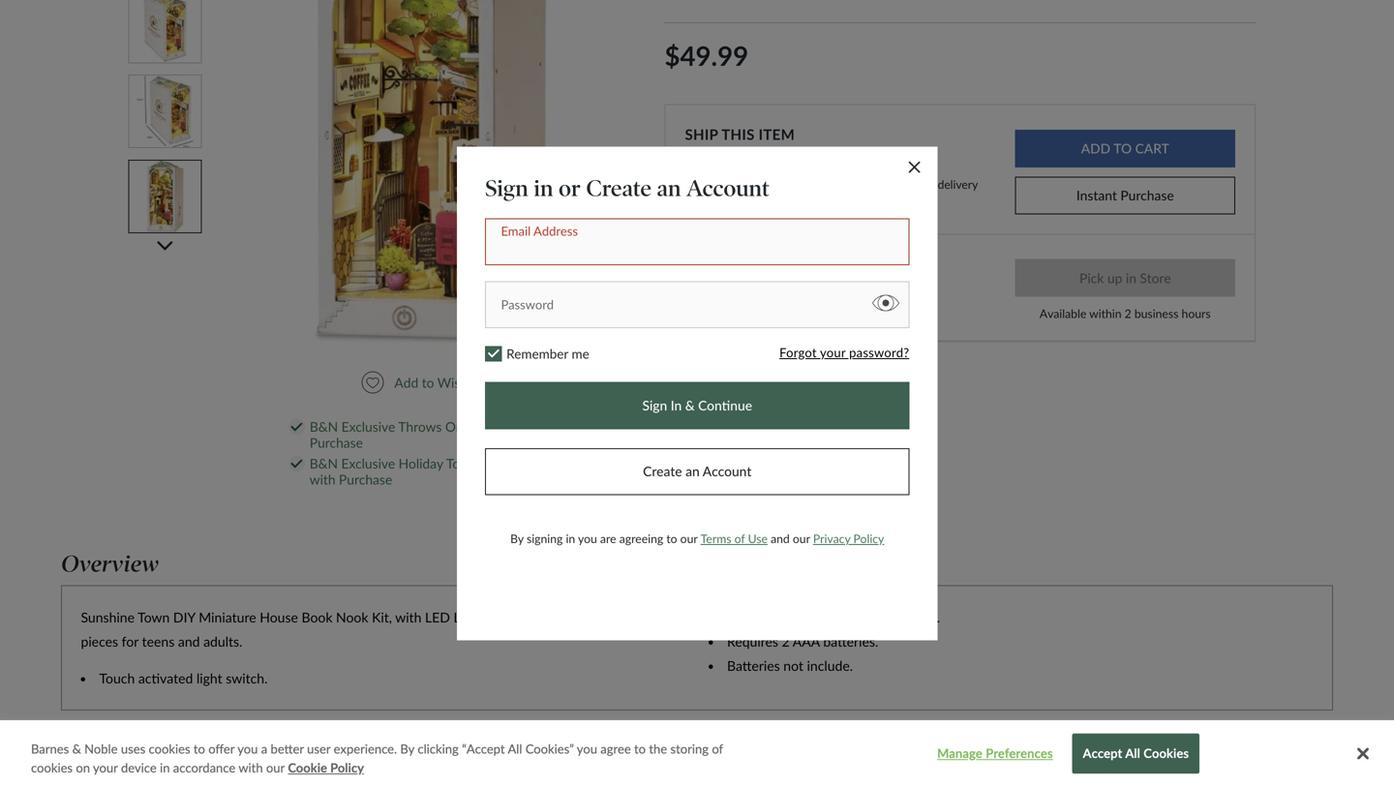 Task type: vqa. For each thing, say whether or not it's contained in the screenshot.
main content
no



Task type: describe. For each thing, give the bounding box(es) containing it.
shipping
[[811, 177, 855, 191]]

assembled size: 4.5 x 7.5 x 8.6 inch. requires 2 aaa batteries. batteries not include.
[[727, 609, 941, 674]]

2 x from the left
[[880, 609, 887, 626]]

our
[[266, 760, 285, 776]]

holiday
[[399, 456, 443, 472]]

b&n for with
[[310, 456, 338, 472]]

preferences
[[986, 746, 1054, 762]]

b&n for purchase
[[310, 419, 338, 435]]

in
[[746, 255, 761, 273]]

switch.
[[226, 671, 268, 687]]

purchase inside b&n exclusive holiday totes only $18.99 with purchase
[[339, 472, 392, 488]]

user
[[307, 741, 331, 757]]

storing
[[671, 741, 709, 757]]

nook
[[336, 609, 369, 626]]

for inside sunshine town diy miniature house book nook kit, with led lights and laser pre-cut precision pieces for teens and adults.
[[122, 634, 139, 650]]

touch activated light switch.
[[99, 671, 268, 687]]

within
[[1090, 307, 1122, 321]]

experience.
[[334, 741, 397, 757]]

0 vertical spatial and
[[493, 609, 515, 626]]

cookie policy link
[[288, 759, 364, 778]]

manage
[[938, 746, 983, 762]]

b&n exclusive throws only $29.99 with purchase link
[[310, 419, 566, 451]]

pre-
[[549, 609, 574, 626]]

at inside choose expedited shipping at checkout for delivery by
[[858, 177, 868, 191]]

batteries.
[[824, 634, 879, 650]]

4.5
[[825, 609, 844, 626]]

manage preferences button
[[935, 735, 1056, 773]]

inch.
[[913, 609, 941, 626]]

assembled
[[727, 609, 792, 626]]

thursday,
[[730, 193, 781, 207]]

add to wishlist link
[[361, 372, 493, 394]]

better
[[271, 741, 304, 757]]

0 vertical spatial 2
[[1125, 307, 1132, 321]]

to inside add to wishlist link
[[422, 375, 434, 391]]

you may also like section
[[51, 749, 1344, 783]]

february
[[784, 193, 830, 207]]

available
[[1040, 307, 1087, 321]]

7.5
[[857, 609, 876, 626]]

checkout
[[871, 177, 918, 191]]

book
[[302, 609, 333, 626]]

in
[[160, 760, 170, 776]]

nearby stores
[[809, 284, 893, 300]]

1 vertical spatial at
[[794, 284, 805, 300]]

accordance
[[173, 760, 236, 776]]

your
[[93, 760, 118, 776]]

this
[[722, 126, 755, 143]]

availability
[[725, 284, 790, 300]]

sunshine
[[81, 609, 135, 626]]

4 option from the top
[[128, 244, 203, 319]]

with inside 'b&n exclusive throws only $29.99 with purchase'
[[522, 419, 548, 435]]

item
[[759, 126, 795, 143]]

on
[[76, 760, 90, 776]]

policy
[[330, 760, 364, 776]]

clicking
[[418, 741, 459, 757]]

sunshine town diy miniature house book nook kit, with led lights and laser pre-cut precision pieces for teens and adults.
[[81, 609, 650, 650]]

check availability at nearby stores link
[[685, 284, 893, 301]]

1 horizontal spatial cookies
[[149, 741, 190, 757]]

instant
[[1077, 188, 1118, 204]]

expedited
[[757, 177, 808, 191]]

&
[[72, 741, 81, 757]]

check image
[[291, 460, 303, 468]]

requires
[[727, 634, 779, 650]]

led
[[425, 609, 450, 626]]

you may also like
[[602, 754, 793, 783]]

cookie policy
[[288, 760, 364, 776]]

cookies
[[1144, 746, 1190, 762]]

only inside 'b&n exclusive throws only $29.99 with purchase'
[[445, 419, 473, 435]]

b&n exclusive holiday totes only $18.99 with purchase
[[310, 456, 554, 488]]

all inside barnes & noble uses cookies to offer you a better user experience. by clicking "accept all cookies" you agree to the storing of cookies on your device in accordance with our
[[508, 741, 522, 757]]

exclusive for purchase
[[342, 419, 395, 435]]

for inside choose expedited shipping at checkout for delivery by
[[921, 177, 935, 191]]

lights
[[454, 609, 489, 626]]

manage preferences
[[938, 746, 1054, 762]]

of
[[712, 741, 723, 757]]

house
[[260, 609, 298, 626]]

like
[[750, 754, 793, 783]]

also
[[698, 754, 744, 783]]

adults.
[[203, 634, 243, 650]]

include.
[[807, 658, 853, 674]]

cookies"
[[526, 741, 574, 757]]

check availability at nearby stores
[[685, 284, 893, 300]]

choose
[[715, 177, 754, 191]]

you
[[602, 754, 641, 783]]

touch
[[99, 671, 135, 687]]

not
[[784, 658, 804, 674]]

precision
[[596, 609, 650, 626]]



Task type: locate. For each thing, give the bounding box(es) containing it.
1 horizontal spatial for
[[921, 177, 935, 191]]

0 vertical spatial only
[[445, 419, 473, 435]]

instant purchase
[[1077, 188, 1175, 204]]

$29.99
[[477, 419, 519, 435]]

2 right within
[[1125, 307, 1132, 321]]

2 inside assembled size: 4.5 x 7.5 x 8.6 inch. requires 2 aaa batteries. batteries not include.
[[782, 634, 790, 650]]

at down store
[[794, 284, 805, 300]]

2 you from the left
[[577, 741, 598, 757]]

add to wishlist
[[395, 375, 485, 391]]

0 horizontal spatial cookies
[[31, 760, 73, 776]]

all inside button
[[1126, 746, 1141, 762]]

privacy alert dialog
[[0, 721, 1395, 787]]

check image
[[291, 423, 303, 432]]

1 b&n from the top
[[310, 419, 338, 435]]

1 horizontal spatial and
[[493, 609, 515, 626]]

and down diy
[[178, 634, 200, 650]]

0 horizontal spatial you
[[238, 741, 258, 757]]

exclusive inside 'b&n exclusive throws only $29.99 with purchase'
[[342, 419, 395, 435]]

0 vertical spatial for
[[921, 177, 935, 191]]

1 option from the top
[[128, 0, 203, 64]]

diy miniature bookend: sunshine town image
[[312, 0, 548, 346]]

2 vertical spatial purchase
[[339, 472, 392, 488]]

up
[[722, 255, 742, 273]]

totes
[[446, 456, 478, 472]]

you left a
[[238, 741, 258, 757]]

"accept
[[462, 741, 505, 757]]

light
[[197, 671, 222, 687]]

only right totes
[[481, 456, 509, 472]]

exclusive left holiday
[[341, 456, 395, 472]]

exclusive for with
[[341, 456, 395, 472]]

1 horizontal spatial to
[[422, 375, 434, 391]]

add
[[395, 375, 419, 391]]

0 vertical spatial exclusive
[[342, 419, 395, 435]]

with inside b&n exclusive holiday totes only $18.99 with purchase
[[310, 472, 336, 488]]

with
[[522, 419, 548, 435], [310, 472, 336, 488], [395, 609, 422, 626], [239, 760, 263, 776]]

throws
[[398, 419, 442, 435]]

0 horizontal spatial 2
[[782, 634, 790, 650]]

cut
[[574, 609, 593, 626]]

b&n exclusive throws only $29.99 with purchase
[[310, 419, 548, 451]]

offer
[[209, 741, 235, 757]]

to left the
[[634, 741, 646, 757]]

b&n exclusive holiday totes only $18.99 with purchase link
[[310, 456, 566, 488]]

and
[[493, 609, 515, 626], [178, 634, 200, 650]]

1 exclusive from the top
[[342, 419, 395, 435]]

only
[[445, 419, 473, 435], [481, 456, 509, 472]]

only up totes
[[445, 419, 473, 435]]

purchase inside instant purchase button
[[1121, 188, 1175, 204]]

3 option from the top
[[128, 159, 203, 234]]

kit,
[[372, 609, 392, 626]]

2 option from the top
[[128, 74, 203, 149]]

accept
[[1083, 746, 1123, 762]]

activated
[[138, 671, 193, 687]]

1 horizontal spatial all
[[1126, 746, 1141, 762]]

0 vertical spatial b&n
[[310, 419, 338, 435]]

cookie
[[288, 760, 327, 776]]

and left the laser
[[493, 609, 515, 626]]

None submit
[[1016, 130, 1236, 167], [1016, 259, 1236, 297], [1016, 130, 1236, 167], [1016, 259, 1236, 297]]

1 x from the left
[[847, 609, 854, 626]]

to right add
[[422, 375, 434, 391]]

delivery
[[938, 177, 978, 191]]

pick
[[685, 255, 719, 273]]

for left teens in the bottom left of the page
[[122, 634, 139, 650]]

you
[[238, 741, 258, 757], [577, 741, 598, 757]]

store
[[765, 255, 811, 273]]

device
[[121, 760, 157, 776]]

thursday, february 1
[[730, 193, 839, 207]]

batteries
[[727, 658, 780, 674]]

0 horizontal spatial x
[[847, 609, 854, 626]]

1 vertical spatial for
[[122, 634, 139, 650]]

all right "accept
[[508, 741, 522, 757]]

with inside barnes & noble uses cookies to offer you a better user experience. by clicking "accept all cookies" you agree to the storing of cookies on your device in accordance with our
[[239, 760, 263, 776]]

with inside sunshine town diy miniature house book nook kit, with led lights and laser pre-cut precision pieces for teens and adults.
[[395, 609, 422, 626]]

teens
[[142, 634, 175, 650]]

choose expedited shipping at checkout for delivery by
[[715, 177, 978, 207]]

to up the accordance on the bottom left of page
[[194, 741, 205, 757]]

exclusive
[[342, 419, 395, 435], [341, 456, 395, 472]]

agree
[[601, 741, 631, 757]]

miniature
[[199, 609, 256, 626]]

for left the 'delivery'
[[921, 177, 935, 191]]

0 horizontal spatial all
[[508, 741, 522, 757]]

noble
[[84, 741, 118, 757]]

1 vertical spatial b&n
[[310, 456, 338, 472]]

all
[[508, 741, 522, 757], [1126, 746, 1141, 762]]

1 vertical spatial purchase
[[310, 435, 363, 451]]

1 vertical spatial exclusive
[[341, 456, 395, 472]]

0 horizontal spatial only
[[445, 419, 473, 435]]

1 vertical spatial only
[[481, 456, 509, 472]]

barnes & noble uses cookies to offer you a better user experience. by clicking "accept all cookies" you agree to the storing of cookies on your device in accordance with our
[[31, 741, 723, 776]]

b&n
[[310, 419, 338, 435], [310, 456, 338, 472]]

purchase inside 'b&n exclusive throws only $29.99 with purchase'
[[310, 435, 363, 451]]

cookies
[[149, 741, 190, 757], [31, 760, 73, 776]]

0 horizontal spatial and
[[178, 634, 200, 650]]

1 vertical spatial cookies
[[31, 760, 73, 776]]

2 exclusive from the top
[[341, 456, 395, 472]]

2 left aaa
[[782, 634, 790, 650]]

barnes
[[31, 741, 69, 757]]

2 horizontal spatial to
[[634, 741, 646, 757]]

0 vertical spatial cookies
[[149, 741, 190, 757]]

accept all cookies button
[[1073, 734, 1200, 774]]

2 b&n from the top
[[310, 456, 338, 472]]

pick up in store
[[685, 255, 811, 273]]

1 horizontal spatial at
[[858, 177, 868, 191]]

instant purchase button
[[1016, 177, 1236, 215]]

wishlist
[[438, 375, 485, 391]]

at
[[858, 177, 868, 191], [794, 284, 805, 300]]

all right accept
[[1126, 746, 1141, 762]]

overview
[[61, 550, 159, 578]]

diy
[[173, 609, 195, 626]]

only inside b&n exclusive holiday totes only $18.99 with purchase
[[481, 456, 509, 472]]

b&n right check image in the left bottom of the page
[[310, 456, 338, 472]]

laser
[[518, 609, 546, 626]]

exclusive left throws
[[342, 419, 395, 435]]

ship this item
[[685, 126, 795, 143]]

cookies down barnes
[[31, 760, 73, 776]]

purchase
[[1121, 188, 1175, 204], [310, 435, 363, 451], [339, 472, 392, 488]]

1 you from the left
[[238, 741, 258, 757]]

may
[[647, 754, 692, 783]]

available within 2 business hours
[[1040, 307, 1211, 321]]

at right shipping
[[858, 177, 868, 191]]

1 vertical spatial and
[[178, 634, 200, 650]]

pieces
[[81, 634, 118, 650]]

x
[[847, 609, 854, 626], [880, 609, 887, 626]]

0 horizontal spatial at
[[794, 284, 805, 300]]

exclusive inside b&n exclusive holiday totes only $18.99 with purchase
[[341, 456, 395, 472]]

1
[[832, 193, 839, 207]]

size:
[[796, 609, 821, 626]]

business hours
[[1135, 307, 1211, 321]]

1 horizontal spatial you
[[577, 741, 598, 757]]

option
[[128, 0, 203, 64], [128, 74, 203, 149], [128, 159, 203, 234], [128, 244, 203, 319]]

0 horizontal spatial to
[[194, 741, 205, 757]]

b&n right check icon
[[310, 419, 338, 435]]

1 vertical spatial 2
[[782, 634, 790, 650]]

x left 7.5
[[847, 609, 854, 626]]

accept all cookies
[[1083, 746, 1190, 762]]

1 horizontal spatial x
[[880, 609, 887, 626]]

x right 7.5
[[880, 609, 887, 626]]

b&n inside 'b&n exclusive throws only $29.99 with purchase'
[[310, 419, 338, 435]]

you left the agree
[[577, 741, 598, 757]]

b&n inside b&n exclusive holiday totes only $18.99 with purchase
[[310, 456, 338, 472]]

1 horizontal spatial only
[[481, 456, 509, 472]]

cookies up in at the bottom left of the page
[[149, 741, 190, 757]]

0 horizontal spatial for
[[122, 634, 139, 650]]

ship
[[685, 126, 719, 143]]

0 vertical spatial purchase
[[1121, 188, 1175, 204]]

1 horizontal spatial 2
[[1125, 307, 1132, 321]]

$49.99
[[665, 39, 755, 72]]

by
[[400, 741, 415, 757]]

aaa
[[793, 634, 820, 650]]

0 vertical spatial at
[[858, 177, 868, 191]]



